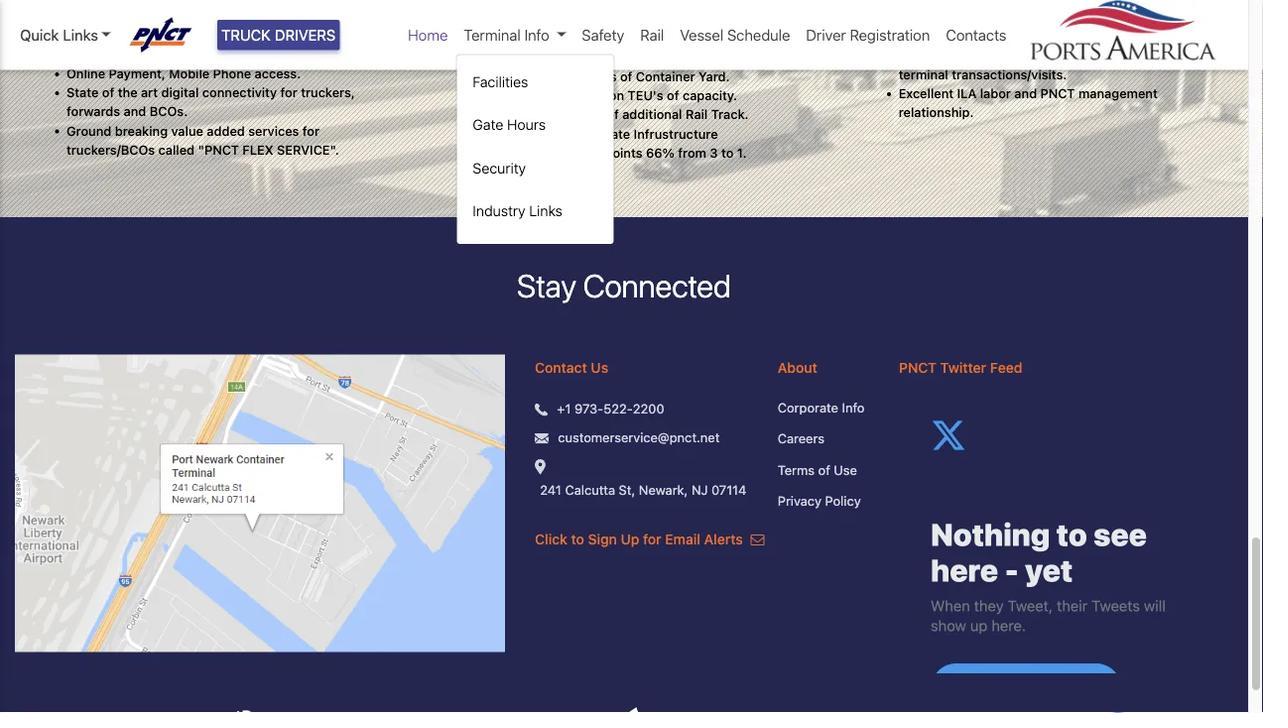Task type: describe. For each thing, give the bounding box(es) containing it.
management
[[1079, 86, 1158, 101]]

stay
[[517, 267, 576, 305]]

highly skilled labor force. dedicated customer service group to expedite terminal transactions/visits. excellent ila labor and pnct management relationship.
[[899, 29, 1183, 120]]

50
[[564, 69, 580, 84]]

truck drivers
[[221, 26, 336, 44]]

upgraded velocity now moving 400 containers/hr @peak use from 180/hr. expansion of 50 acres of container yard. expansion of 1.0 million teu's of capacity. expansion of 5,000' of additional rail track. completion of new gate infrustructure reducing truck stop points 66% from 3 to 1.
[[483, 31, 782, 160]]

241
[[540, 483, 562, 498]]

use
[[527, 50, 549, 65]]

1 vertical spatial labor
[[980, 86, 1011, 101]]

alerts
[[704, 532, 743, 548]]

stop
[[575, 145, 601, 160]]

rail link
[[632, 16, 672, 54]]

truck drivers link
[[217, 20, 340, 50]]

connectivity
[[202, 85, 277, 100]]

industry links
[[473, 203, 563, 220]]

terms
[[778, 463, 815, 477]]

pnct for pnct twitter feed
[[899, 359, 937, 376]]

new
[[571, 126, 598, 141]]

industry links link
[[465, 193, 606, 230]]

links for industry links
[[529, 203, 563, 220]]

of left 50
[[548, 69, 561, 84]]

privacy policy link
[[778, 492, 869, 511]]

schedule
[[727, 26, 790, 44]]

up
[[621, 532, 639, 548]]

vessel
[[680, 26, 724, 44]]

services
[[248, 123, 299, 138]]

via
[[319, 28, 336, 43]]

st,
[[619, 483, 635, 498]]

email
[[665, 532, 700, 548]]

rail inside upgraded velocity now moving 400 containers/hr @peak use from 180/hr. expansion of 50 acres of container yard. expansion of 1.0 million teu's of capacity. expansion of 5,000' of additional rail track. completion of new gate infrustructure reducing truck stop points 66% from 3 to 1.
[[686, 107, 708, 122]]

footprint.
[[299, 47, 356, 62]]

0 horizontal spatial from
[[552, 50, 581, 65]]

ila
[[957, 86, 977, 101]]

skilled
[[941, 29, 980, 44]]

ground
[[66, 123, 111, 138]]

corporate info
[[778, 400, 865, 415]]

of down container
[[667, 88, 679, 103]]

terms of use link
[[778, 461, 869, 480]]

security link
[[465, 149, 606, 187]]

terminal info link
[[456, 16, 574, 54]]

241 calcutta st, newark, nj 07114
[[540, 483, 747, 498]]

flex
[[242, 142, 274, 157]]

3 expansion from the top
[[483, 107, 545, 122]]

terminal
[[464, 26, 521, 44]]

"pnct
[[198, 142, 239, 157]]

million
[[585, 88, 624, 103]]

quick links link
[[20, 24, 111, 46]]

online
[[66, 66, 105, 81]]

forwards
[[66, 104, 120, 119]]

and inside pnct moves over 25% of its ship volume via rail, massively reducing the overall carbon footprint. online payment, mobile phone access. state of the art digital connectivity for truckers, forwards and bcos. ground breaking value added services for truckers/bcos called "pnct flex service".
[[124, 104, 146, 119]]

stay connected
[[517, 267, 731, 305]]

facilities link
[[465, 63, 606, 100]]

vessel schedule link
[[672, 16, 798, 54]]

of down million
[[607, 107, 619, 122]]

truck
[[539, 145, 571, 160]]

25%
[[177, 28, 205, 43]]

mobile
[[169, 66, 210, 81]]

of left use
[[818, 463, 830, 477]]

to inside upgraded velocity now moving 400 containers/hr @peak use from 180/hr. expansion of 50 acres of container yard. expansion of 1.0 million teu's of capacity. expansion of 5,000' of additional rail track. completion of new gate infrustructure reducing truck stop points 66% from 3 to 1.
[[721, 145, 734, 160]]

0 vertical spatial labor
[[983, 29, 1014, 44]]

yard.
[[699, 69, 730, 84]]

service".
[[277, 142, 339, 157]]

truckers,
[[301, 85, 355, 100]]

pnct for pnct moves over 25% of its ship volume via rail, massively reducing the overall carbon footprint. online payment, mobile phone access. state of the art digital connectivity for truckers, forwards and bcos. ground breaking value added services for truckers/bcos called "pnct flex service".
[[66, 28, 101, 43]]

force.
[[1018, 29, 1053, 44]]

1.
[[737, 145, 747, 160]]

value
[[171, 123, 203, 138]]

2 vertical spatial to
[[571, 532, 584, 548]]

2 expansion from the top
[[483, 88, 545, 103]]

0 horizontal spatial gate
[[473, 116, 503, 133]]

feed
[[990, 359, 1023, 376]]

0 vertical spatial the
[[186, 47, 206, 62]]

breaking
[[115, 123, 168, 138]]

contact
[[535, 359, 587, 376]]

highly
[[899, 29, 937, 44]]

points
[[605, 145, 643, 160]]

truck
[[221, 26, 271, 44]]

teu's
[[628, 88, 664, 103]]

containers/hr
[[701, 31, 782, 46]]

customerservice@pnct.net link
[[558, 428, 720, 448]]

180/hr.
[[584, 50, 626, 65]]

click to sign up for email alerts
[[535, 532, 747, 548]]

corporate
[[778, 400, 838, 415]]

dedicated
[[899, 48, 961, 63]]

privacy
[[778, 494, 822, 509]]

terminal info
[[464, 26, 550, 44]]

@peak
[[483, 50, 524, 65]]

track.
[[711, 107, 749, 122]]

called
[[158, 142, 195, 157]]

241 calcutta st, newark, nj 07114 link
[[540, 481, 747, 500]]

massively
[[66, 47, 126, 62]]



Task type: locate. For each thing, give the bounding box(es) containing it.
reducing down over
[[130, 47, 183, 62]]

of right the acres
[[620, 69, 633, 84]]

1 vertical spatial the
[[118, 85, 137, 100]]

registration
[[850, 26, 930, 44]]

and inside highly skilled labor force. dedicated customer service group to expedite terminal transactions/visits. excellent ila labor and pnct management relationship.
[[1015, 86, 1037, 101]]

calcutta
[[565, 483, 615, 498]]

pnct down service
[[1041, 86, 1075, 101]]

of left its
[[209, 28, 221, 43]]

1 vertical spatial and
[[124, 104, 146, 119]]

bcos.
[[150, 104, 188, 119]]

pnct up massively
[[66, 28, 101, 43]]

industry
[[473, 203, 526, 220]]

careers
[[778, 431, 825, 446]]

1 horizontal spatial gate
[[602, 126, 630, 141]]

the down payment,
[[118, 85, 137, 100]]

expedite
[[1131, 48, 1183, 63]]

envelope o image
[[751, 533, 765, 547]]

added
[[207, 123, 245, 138]]

1 vertical spatial for
[[303, 123, 320, 138]]

info up careers link in the bottom of the page
[[842, 400, 865, 415]]

safety link
[[574, 16, 632, 54]]

+1 973-522-2200
[[557, 402, 664, 416]]

to left sign
[[571, 532, 584, 548]]

the
[[186, 47, 206, 62], [118, 85, 137, 100]]

completion
[[483, 126, 552, 141]]

1 vertical spatial to
[[721, 145, 734, 160]]

1 horizontal spatial to
[[721, 145, 734, 160]]

digital
[[161, 85, 199, 100]]

over
[[147, 28, 174, 43]]

from left '3'
[[678, 145, 707, 160]]

0 horizontal spatial to
[[571, 532, 584, 548]]

reducing
[[130, 47, 183, 62], [483, 145, 536, 160]]

contacts link
[[938, 16, 1015, 54]]

0 horizontal spatial reducing
[[130, 47, 183, 62]]

facilities
[[473, 73, 528, 90]]

velocity
[[546, 31, 594, 46]]

home
[[408, 26, 448, 44]]

customerservice@pnct.net
[[558, 430, 720, 445]]

rail down "capacity."
[[686, 107, 708, 122]]

moves
[[105, 28, 144, 43]]

moving
[[626, 31, 670, 46]]

its
[[224, 28, 239, 43]]

labor down transactions/visits.
[[980, 86, 1011, 101]]

400
[[673, 31, 698, 46]]

access.
[[255, 66, 301, 81]]

2 vertical spatial expansion
[[483, 107, 545, 122]]

07114
[[712, 483, 747, 498]]

1 vertical spatial links
[[529, 203, 563, 220]]

1 horizontal spatial rail
[[686, 107, 708, 122]]

from down velocity
[[552, 50, 581, 65]]

hours
[[507, 116, 546, 133]]

gate inside upgraded velocity now moving 400 containers/hr @peak use from 180/hr. expansion of 50 acres of container yard. expansion of 1.0 million teu's of capacity. expansion of 5,000' of additional rail track. completion of new gate infrustructure reducing truck stop points 66% from 3 to 1.
[[602, 126, 630, 141]]

drivers
[[275, 26, 336, 44]]

2 vertical spatial for
[[643, 532, 662, 548]]

for up service".
[[303, 123, 320, 138]]

1 horizontal spatial reducing
[[483, 145, 536, 160]]

careers link
[[778, 429, 869, 449]]

1 horizontal spatial pnct
[[899, 359, 937, 376]]

contact us
[[535, 359, 608, 376]]

0 vertical spatial for
[[280, 85, 297, 100]]

from
[[552, 50, 581, 65], [678, 145, 707, 160]]

container
[[636, 69, 695, 84]]

service
[[1027, 48, 1072, 63]]

sign in image
[[230, 707, 252, 714]]

security
[[473, 159, 526, 176]]

now
[[597, 31, 622, 46]]

0 horizontal spatial and
[[124, 104, 146, 119]]

1 expansion from the top
[[483, 69, 545, 84]]

gate left hours
[[473, 116, 503, 133]]

gate hours link
[[465, 106, 606, 144]]

0 horizontal spatial info
[[524, 26, 550, 44]]

twitter
[[940, 359, 987, 376]]

0 vertical spatial info
[[524, 26, 550, 44]]

2 horizontal spatial to
[[1115, 48, 1127, 63]]

0 vertical spatial links
[[63, 26, 98, 44]]

2 horizontal spatial for
[[643, 532, 662, 548]]

links
[[63, 26, 98, 44], [529, 203, 563, 220]]

66%
[[646, 145, 675, 160]]

0 vertical spatial from
[[552, 50, 581, 65]]

0 horizontal spatial rail
[[640, 26, 664, 44]]

5,000'
[[564, 107, 603, 122]]

gate up points
[[602, 126, 630, 141]]

0 horizontal spatial links
[[63, 26, 98, 44]]

us
[[591, 359, 608, 376]]

for down access.
[[280, 85, 297, 100]]

links up massively
[[63, 26, 98, 44]]

and
[[1015, 86, 1037, 101], [124, 104, 146, 119]]

gate
[[473, 116, 503, 133], [602, 126, 630, 141]]

additional
[[622, 107, 682, 122]]

expansion down @peak
[[483, 69, 545, 84]]

truckers/bcos
[[66, 142, 155, 157]]

1 horizontal spatial and
[[1015, 86, 1037, 101]]

0 vertical spatial to
[[1115, 48, 1127, 63]]

of left 5,000'
[[548, 107, 561, 122]]

expansion up completion
[[483, 107, 545, 122]]

info for corporate info
[[842, 400, 865, 415]]

capacity.
[[683, 88, 737, 103]]

to right the group
[[1115, 48, 1127, 63]]

newark,
[[639, 483, 688, 498]]

to right '3'
[[721, 145, 734, 160]]

of up 'truck'
[[556, 126, 568, 141]]

expansion up gate hours
[[483, 88, 545, 103]]

and down transactions/visits.
[[1015, 86, 1037, 101]]

1 horizontal spatial from
[[678, 145, 707, 160]]

ship
[[243, 28, 268, 43]]

0 vertical spatial expansion
[[483, 69, 545, 84]]

1 horizontal spatial info
[[842, 400, 865, 415]]

and up breaking
[[124, 104, 146, 119]]

pnct moves over 25% of its ship volume via rail, massively reducing the overall carbon footprint. online payment, mobile phone access. state of the art digital connectivity for truckers, forwards and bcos. ground breaking value added services for truckers/bcos called "pnct flex service".
[[66, 28, 362, 157]]

labor
[[983, 29, 1014, 44], [980, 86, 1011, 101]]

rail left 400
[[640, 26, 664, 44]]

reducing down completion
[[483, 145, 536, 160]]

info
[[524, 26, 550, 44], [842, 400, 865, 415]]

0 vertical spatial rail
[[640, 26, 664, 44]]

about
[[778, 359, 817, 376]]

privacy policy
[[778, 494, 861, 509]]

1 vertical spatial from
[[678, 145, 707, 160]]

relationship.
[[899, 105, 974, 120]]

info up use
[[524, 26, 550, 44]]

pnct inside highly skilled labor force. dedicated customer service group to expedite terminal transactions/visits. excellent ila labor and pnct management relationship.
[[1041, 86, 1075, 101]]

customer
[[964, 48, 1024, 63]]

expansion
[[483, 69, 545, 84], [483, 88, 545, 103], [483, 107, 545, 122]]

upgraded
[[483, 31, 543, 46]]

click
[[535, 532, 567, 548]]

acres
[[584, 69, 617, 84]]

for right up
[[643, 532, 662, 548]]

1 horizontal spatial links
[[529, 203, 563, 220]]

connected
[[583, 267, 731, 305]]

pnct
[[66, 28, 101, 43], [1041, 86, 1075, 101], [899, 359, 937, 376]]

reducing inside upgraded velocity now moving 400 containers/hr @peak use from 180/hr. expansion of 50 acres of container yard. expansion of 1.0 million teu's of capacity. expansion of 5,000' of additional rail track. completion of new gate infrustructure reducing truck stop points 66% from 3 to 1.
[[483, 145, 536, 160]]

labor up customer
[[983, 29, 1014, 44]]

+1
[[557, 402, 571, 416]]

volume
[[271, 28, 315, 43]]

1 horizontal spatial the
[[186, 47, 206, 62]]

1 vertical spatial pnct
[[1041, 86, 1075, 101]]

1 vertical spatial expansion
[[483, 88, 545, 103]]

reducing inside pnct moves over 25% of its ship volume via rail, massively reducing the overall carbon footprint. online payment, mobile phone access. state of the art digital connectivity for truckers, forwards and bcos. ground breaking value added services for truckers/bcos called "pnct flex service".
[[130, 47, 183, 62]]

1 vertical spatial reducing
[[483, 145, 536, 160]]

973-
[[575, 402, 604, 416]]

policy
[[825, 494, 861, 509]]

0 horizontal spatial pnct
[[66, 28, 101, 43]]

1 vertical spatial info
[[842, 400, 865, 415]]

payment,
[[109, 66, 166, 81]]

quick links
[[20, 26, 98, 44]]

links for quick links
[[63, 26, 98, 44]]

pnct left twitter
[[899, 359, 937, 376]]

links down security "link"
[[529, 203, 563, 220]]

of up forwards
[[102, 85, 114, 100]]

0 horizontal spatial for
[[280, 85, 297, 100]]

transactions/visits.
[[952, 67, 1067, 82]]

to inside highly skilled labor force. dedicated customer service group to expedite terminal transactions/visits. excellent ila labor and pnct management relationship.
[[1115, 48, 1127, 63]]

of left 1.0
[[548, 88, 561, 103]]

safety
[[582, 26, 625, 44]]

driver registration
[[806, 26, 930, 44]]

1 horizontal spatial for
[[303, 123, 320, 138]]

pnct inside pnct moves over 25% of its ship volume via rail, massively reducing the overall carbon footprint. online payment, mobile phone access. state of the art digital connectivity for truckers, forwards and bcos. ground breaking value added services for truckers/bcos called "pnct flex service".
[[66, 28, 101, 43]]

info for terminal info
[[524, 26, 550, 44]]

1.0
[[564, 88, 581, 103]]

2 vertical spatial pnct
[[899, 359, 937, 376]]

1 vertical spatial rail
[[686, 107, 708, 122]]

0 horizontal spatial the
[[118, 85, 137, 100]]

2 horizontal spatial pnct
[[1041, 86, 1075, 101]]

0 vertical spatial reducing
[[130, 47, 183, 62]]

infrustructure
[[634, 126, 718, 141]]

3
[[710, 145, 718, 160]]

the down the 25%
[[186, 47, 206, 62]]

0 vertical spatial pnct
[[66, 28, 101, 43]]

0 vertical spatial and
[[1015, 86, 1037, 101]]



Task type: vqa. For each thing, say whether or not it's contained in the screenshot.
6AM
no



